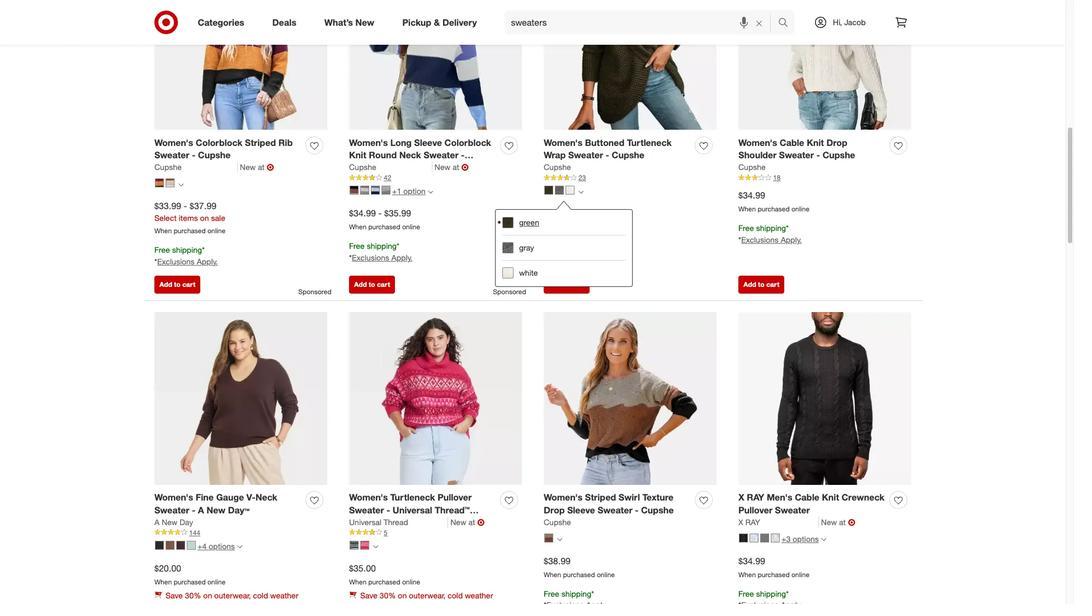 Task type: describe. For each thing, give the bounding box(es) containing it.
all colors image for drop
[[557, 537, 562, 543]]

shipping down 18
[[756, 223, 786, 233]]

universal thread
[[349, 518, 408, 527]]

universal thread link
[[349, 517, 448, 528]]

cupshe inside the women's colorblock striped rib sweater - cupshe
[[198, 150, 231, 161]]

white link
[[503, 260, 626, 286]]

add for $34.99 - $35.99
[[354, 281, 367, 289]]

sweater inside "women's long sleeve colorblock knit round neck sweater - cupshe"
[[424, 150, 459, 161]]

knit inside women's cable knit drop shoulder sweater - cupshe
[[807, 137, 824, 148]]

fleece for $35.00
[[412, 602, 433, 604]]

18
[[773, 174, 781, 182]]

add to cart for $34.99 - $35.99
[[354, 281, 390, 289]]

sweater inside women's cable knit drop shoulder sweater - cupshe
[[779, 150, 814, 161]]

when inside $34.99 - $35.99 when purchased online
[[349, 223, 367, 231]]

universal inside women's turtleneck pullover sweater - universal thread™ jacquard
[[393, 505, 432, 516]]

all colors element right multi image
[[557, 536, 562, 543]]

sale
[[211, 213, 225, 223]]

blue image
[[371, 186, 380, 195]]

dark gray image
[[382, 186, 391, 195]]

$34.99 when purchased online for -
[[739, 190, 810, 213]]

sleeve inside the women's striped swirl texture drop sleeve sweater - cupshe
[[567, 505, 595, 516]]

all colors image for sweater
[[179, 182, 184, 187]]

$35.00
[[349, 563, 376, 574]]

what's
[[324, 17, 353, 28]]

save for $20.00
[[166, 591, 183, 600]]

all colors + 1 more colors image
[[428, 190, 433, 195]]

women's striped swirl texture drop sleeve sweater - cupshe
[[544, 492, 674, 516]]

women's cable knit drop shoulder sweater - cupshe
[[739, 137, 856, 161]]

cupshe inside women's cable knit drop shoulder sweater - cupshe
[[823, 150, 856, 161]]

thread
[[384, 518, 408, 527]]

$38.99 when purchased online
[[544, 556, 615, 579]]

23 link
[[544, 173, 717, 183]]

when inside $35.00 when purchased online
[[349, 578, 367, 587]]

round
[[369, 150, 397, 161]]

free shipping * * exclusions apply. for women's colorblock striped rib sweater - cupshe
[[154, 245, 218, 266]]

$34.99 for women's cable knit drop shoulder sweater - cupshe
[[739, 190, 766, 201]]

search
[[774, 18, 800, 29]]

new at ¬ for men's
[[822, 517, 856, 528]]

neck inside the women's fine gauge v-neck sweater - a new day™
[[256, 492, 278, 503]]

all colors + 1 more colors element
[[428, 188, 433, 195]]

x ray men's cable knit crewneck pullover sweater link
[[739, 492, 885, 517]]

on for women's turtleneck pullover sweater - universal thread™ jacquard
[[398, 591, 407, 600]]

on for women's fine gauge v-neck sweater - a new day™
[[203, 591, 212, 600]]

add for $33.99 - $37.99
[[160, 281, 172, 289]]

shipping down 'items'
[[172, 245, 202, 255]]

new inside the women's fine gauge v-neck sweater - a new day™
[[207, 505, 226, 516]]

& for women's fine gauge v-neck sweater - a new day™
[[210, 602, 215, 604]]

shipping down $34.99 - $35.99 when purchased online at the left top
[[367, 241, 397, 251]]

women's buttoned turtleneck wrap sweater - cupshe link
[[544, 136, 691, 162]]

online inside $34.99 - $35.99 when purchased online
[[402, 223, 420, 231]]

jacob
[[845, 17, 866, 27]]

all colors element for green image
[[579, 188, 584, 195]]

swirl
[[619, 492, 640, 503]]

purchased inside $20.00 when purchased online
[[174, 578, 206, 587]]

rib
[[279, 137, 293, 148]]

all colors + 3 more colors element
[[821, 536, 827, 543]]

ray for x ray men's cable knit crewneck pullover sweater
[[747, 492, 765, 503]]

weather for women's turtleneck pullover sweater - universal thread™ jacquard
[[465, 591, 493, 600]]

$20.00
[[154, 563, 181, 574]]

women's colorblock striped rib sweater - cupshe link
[[154, 136, 301, 162]]

cupshe up multi image
[[544, 518, 571, 527]]

+4 options
[[198, 542, 235, 551]]

long
[[391, 137, 412, 148]]

new inside a new day link
[[162, 518, 178, 527]]

sweater inside the women's fine gauge v-neck sweater - a new day™
[[154, 505, 189, 516]]

brown image
[[166, 541, 175, 550]]

multi image
[[545, 534, 554, 543]]

when down shoulder
[[739, 205, 756, 213]]

1 horizontal spatial brown image
[[350, 186, 359, 195]]

cupshe down shoulder
[[739, 162, 766, 172]]

$34.99 for x ray men's cable knit crewneck pullover sweater
[[739, 556, 766, 567]]

drop inside the women's striped swirl texture drop sleeve sweater - cupshe
[[544, 505, 565, 516]]

$34.99 when purchased online for pullover
[[739, 556, 810, 579]]

dark brown image
[[176, 541, 185, 550]]

when inside $20.00 when purchased online
[[154, 578, 172, 587]]

categories link
[[188, 10, 258, 35]]

sponsored for $33.99 - $37.99
[[298, 288, 332, 296]]

accessories for $35.00
[[360, 602, 402, 604]]

thread™
[[435, 505, 470, 516]]

shipping down +3 options dropdown button at bottom
[[756, 589, 786, 599]]

women's colorblock striped rib sweater - cupshe
[[154, 137, 293, 161]]

fine
[[196, 492, 214, 503]]

women's long sleeve colorblock knit round neck sweater - cupshe
[[349, 137, 491, 174]]

39144 black image
[[739, 534, 748, 543]]

knit for women's long sleeve colorblock knit round neck sweater - cupshe
[[349, 150, 366, 161]]

accessories for $20.00
[[166, 602, 208, 604]]

pickup & delivery link
[[393, 10, 491, 35]]

knit for x ray men's cable knit crewneck pullover sweater
[[822, 492, 840, 503]]

at for women's colorblock striped rib sweater - cupshe
[[258, 162, 265, 172]]

$34.99 for women's long sleeve colorblock knit round neck sweater - cupshe
[[349, 208, 376, 219]]

green
[[519, 218, 540, 227]]

online inside $38.99 when purchased online
[[597, 571, 615, 579]]

new at ¬ for sleeve
[[435, 162, 469, 173]]

sleeve inside "women's long sleeve colorblock knit round neck sweater - cupshe"
[[414, 137, 442, 148]]

gray
[[519, 243, 534, 253]]

buttoned
[[585, 137, 625, 148]]

+1 option
[[392, 187, 426, 196]]

+1 option button
[[345, 183, 438, 201]]

light blue image
[[187, 541, 196, 550]]

+3
[[782, 534, 791, 544]]

day
[[180, 518, 193, 527]]

ray for x ray
[[746, 518, 760, 527]]

women's striped swirl texture drop sleeve sweater - cupshe link
[[544, 492, 691, 517]]

add to cart button for $34.99
[[739, 276, 785, 294]]

$20.00 when purchased online
[[154, 563, 226, 587]]

new inside what's new link
[[356, 17, 375, 28]]

day™
[[228, 505, 250, 516]]

purchased inside $34.99 - $35.99 when purchased online
[[369, 223, 401, 231]]

add for $34.99
[[744, 281, 757, 289]]

gray link
[[503, 235, 626, 260]]

cupshe link for women's striped swirl texture drop sleeve sweater - cupshe
[[544, 517, 571, 528]]

add to cart button for $33.99 - $37.99
[[154, 276, 201, 294]]

items
[[179, 213, 198, 223]]

new up all colors + 3 more colors element
[[822, 518, 837, 527]]

all colors + 3 more colors image
[[821, 537, 827, 543]]

women's fine gauge v-neck sweater - a new day™ link
[[154, 492, 301, 517]]

cupshe link for women's cable knit drop shoulder sweater - cupshe
[[739, 162, 766, 173]]

18 link
[[739, 173, 912, 183]]

cart for $34.99
[[767, 281, 780, 289]]

a inside the women's fine gauge v-neck sweater - a new day™
[[198, 505, 204, 516]]

women's turtleneck pullover sweater - universal thread™ jacquard link
[[349, 492, 496, 529]]

$35.99
[[385, 208, 411, 219]]

save 30% on outerwear, cold weather accessories & fleece for $20.00
[[166, 591, 299, 604]]

& for women's turtleneck pullover sweater - universal thread™ jacquard
[[405, 602, 410, 604]]

turtleneck inside women's turtleneck pullover sweater - universal thread™ jacquard
[[391, 492, 435, 503]]

white
[[519, 268, 538, 278]]

a inside a new day link
[[154, 518, 160, 527]]

women's cable knit drop shoulder sweater - cupshe link
[[739, 136, 885, 162]]

- inside women's turtleneck pullover sweater - universal thread™ jacquard
[[387, 505, 390, 516]]

women's for women's buttoned turtleneck wrap sweater - cupshe
[[544, 137, 583, 148]]

x ray link
[[739, 517, 819, 528]]

add to cart for $34.99
[[744, 281, 780, 289]]

women's for women's striped swirl texture drop sleeve sweater - cupshe
[[544, 492, 583, 503]]

$33.99
[[154, 201, 181, 212]]

What can we help you find? suggestions appear below search field
[[505, 10, 781, 35]]

cupshe up gray image
[[349, 162, 376, 172]]

categories
[[198, 17, 244, 28]]

drop inside women's cable knit drop shoulder sweater - cupshe
[[827, 137, 848, 148]]

outerwear, for $20.00
[[214, 591, 251, 600]]

3 add to cart from the left
[[549, 281, 585, 289]]

women's for women's colorblock striped rib sweater - cupshe
[[154, 137, 193, 148]]

3 cart from the left
[[572, 281, 585, 289]]

39144-heather grey image
[[761, 534, 770, 543]]

what's new
[[324, 17, 375, 28]]

women's for women's long sleeve colorblock knit round neck sweater - cupshe
[[349, 137, 388, 148]]

cupshe inside the women's striped swirl texture drop sleeve sweater - cupshe
[[641, 505, 674, 516]]

options for +4 options
[[209, 542, 235, 551]]

sweater inside women's turtleneck pullover sweater - universal thread™ jacquard
[[349, 505, 384, 516]]

new up 42 link at the left top of page
[[435, 162, 451, 172]]

3 add from the left
[[549, 281, 562, 289]]

23
[[579, 174, 586, 182]]

a new day link
[[154, 517, 193, 528]]

- inside women's buttoned turtleneck wrap sweater - cupshe
[[606, 150, 610, 161]]

0 horizontal spatial brown image
[[166, 178, 175, 187]]

deals link
[[263, 10, 310, 35]]

144 link
[[154, 528, 327, 538]]

select
[[154, 213, 177, 223]]

x for x ray
[[739, 518, 744, 527]]

what's new link
[[315, 10, 389, 35]]

women's buttoned turtleneck wrap sweater - cupshe
[[544, 137, 672, 161]]

purchased inside $35.00 when purchased online
[[369, 578, 401, 587]]



Task type: vqa. For each thing, say whether or not it's contained in the screenshot.
the Kitchen & Dining link
no



Task type: locate. For each thing, give the bounding box(es) containing it.
30% down $20.00 when purchased online
[[185, 591, 201, 600]]

pullover up x ray
[[739, 505, 773, 516]]

online inside $20.00 when purchased online
[[208, 578, 226, 587]]

women's up shoulder
[[739, 137, 778, 148]]

- up 42 link at the left top of page
[[461, 150, 465, 161]]

striped left the swirl
[[585, 492, 616, 503]]

cream jacquard image
[[350, 541, 359, 550]]

1 vertical spatial striped
[[585, 492, 616, 503]]

1 accessories from the left
[[166, 602, 208, 604]]

1 horizontal spatial save 30% on outerwear, cold weather accessories & fleece
[[360, 591, 493, 604]]

cupshe link up 42
[[349, 162, 433, 173]]

striped inside the women's striped swirl texture drop sleeve sweater - cupshe
[[585, 492, 616, 503]]

when inside $38.99 when purchased online
[[544, 571, 561, 579]]

0 vertical spatial striped
[[245, 137, 276, 148]]

cart for $34.99 - $35.99
[[377, 281, 390, 289]]

cupshe up $37.99 on the left top of the page
[[198, 150, 231, 161]]

$37.99
[[190, 201, 217, 212]]

- up $37.99 on the left top of the page
[[192, 150, 196, 161]]

1 vertical spatial $34.99 when purchased online
[[739, 556, 810, 579]]

hi, jacob
[[833, 17, 866, 27]]

30% for $20.00
[[185, 591, 201, 600]]

women's inside "women's long sleeve colorblock knit round neck sweater - cupshe"
[[349, 137, 388, 148]]

save for $35.00
[[360, 591, 378, 600]]

women's fine gauge v-neck sweater - a new day™
[[154, 492, 278, 516]]

cupshe up multicolored image
[[154, 162, 182, 172]]

- inside women's cable knit drop shoulder sweater - cupshe
[[817, 150, 820, 161]]

1 horizontal spatial &
[[405, 602, 410, 604]]

cable
[[780, 137, 805, 148], [795, 492, 820, 503]]

1 save from the left
[[166, 591, 183, 600]]

+3 options button
[[734, 531, 832, 548]]

all colors element
[[179, 181, 184, 188], [579, 188, 584, 195], [557, 536, 562, 543], [373, 543, 378, 550]]

$34.99 when purchased online down +3 options dropdown button at bottom
[[739, 556, 810, 579]]

0 horizontal spatial colorblock
[[196, 137, 243, 148]]

save 30% on outerwear, cold weather accessories & fleece for $35.00
[[360, 591, 493, 604]]

1 vertical spatial universal
[[349, 518, 382, 527]]

0 horizontal spatial accessories
[[166, 602, 208, 604]]

$34.99
[[739, 190, 766, 201], [349, 208, 376, 219], [739, 556, 766, 567]]

all colors element right pink jacquard icon
[[373, 543, 378, 550]]

1 vertical spatial $34.99
[[349, 208, 376, 219]]

apply.
[[781, 235, 802, 245], [392, 253, 413, 262], [586, 253, 607, 262], [197, 257, 218, 266]]

cupshe up 18 link
[[823, 150, 856, 161]]

new at ¬ for pullover
[[451, 517, 485, 528]]

sleeve
[[414, 137, 442, 148], [567, 505, 595, 516]]

all colors image right pink jacquard icon
[[373, 545, 378, 550]]

1 to from the left
[[174, 281, 181, 289]]

deals
[[272, 17, 296, 28]]

cupshe down round
[[349, 162, 382, 174]]

accessories
[[166, 602, 208, 604], [360, 602, 402, 604]]

0 vertical spatial $38.99
[[544, 208, 571, 219]]

1 horizontal spatial sponsored
[[493, 288, 526, 296]]

add to cart for $33.99 - $37.99
[[160, 281, 196, 289]]

ray
[[747, 492, 765, 503], [746, 518, 760, 527]]

women's striped swirl texture drop sleeve sweater - cupshe image
[[544, 312, 717, 485], [544, 312, 717, 485]]

all colors image
[[179, 182, 184, 187], [557, 537, 562, 543], [373, 545, 378, 550]]

39144-lilac hint image
[[771, 534, 780, 543]]

new right the what's
[[356, 17, 375, 28]]

x ray men's cable knit crewneck pullover sweater
[[739, 492, 885, 516]]

2 vertical spatial knit
[[822, 492, 840, 503]]

women's up wrap
[[544, 137, 583, 148]]

turtleneck up '23' link
[[627, 137, 672, 148]]

$38.99 for $38.99 when purchased online
[[544, 556, 571, 567]]

$38.99 down gray icon
[[544, 208, 571, 219]]

0 horizontal spatial neck
[[256, 492, 278, 503]]

1 horizontal spatial free shipping * * exclusions apply.
[[349, 241, 413, 262]]

all colors element right multicolored image
[[179, 181, 184, 188]]

striped inside the women's colorblock striped rib sweater - cupshe
[[245, 137, 276, 148]]

cupshe inside "women's long sleeve colorblock knit round neck sweater - cupshe"
[[349, 162, 382, 174]]

0 horizontal spatial universal
[[349, 518, 382, 527]]

1 horizontal spatial save
[[360, 591, 378, 600]]

all colors + 4 more colors element
[[237, 543, 242, 550]]

to for $34.99
[[758, 281, 765, 289]]

$34.99 down shoulder
[[739, 190, 766, 201]]

cupshe link for women's buttoned turtleneck wrap sweater - cupshe
[[544, 162, 571, 173]]

0 vertical spatial universal
[[393, 505, 432, 516]]

- inside $34.99 - $35.99 when purchased online
[[379, 208, 382, 219]]

cable inside x ray men's cable knit crewneck pullover sweater
[[795, 492, 820, 503]]

2 weather from the left
[[465, 591, 493, 600]]

a new day
[[154, 518, 193, 527]]

+3 options
[[782, 534, 819, 544]]

a up black icon
[[154, 518, 160, 527]]

1 vertical spatial turtleneck
[[391, 492, 435, 503]]

cable up 18
[[780, 137, 805, 148]]

4 add from the left
[[744, 281, 757, 289]]

+1
[[392, 187, 401, 196]]

2 x from the top
[[739, 518, 744, 527]]

- inside the women's striped swirl texture drop sleeve sweater - cupshe
[[635, 505, 639, 516]]

free shipping * down 39144-heather grey image
[[739, 589, 789, 599]]

0 horizontal spatial cold
[[253, 591, 268, 600]]

0 vertical spatial knit
[[807, 137, 824, 148]]

2 $38.99 from the top
[[544, 556, 571, 567]]

2 horizontal spatial &
[[434, 17, 440, 28]]

0 vertical spatial x
[[739, 492, 745, 503]]

5 link
[[349, 528, 522, 538]]

1 horizontal spatial drop
[[827, 137, 848, 148]]

gauge
[[216, 492, 244, 503]]

women's up round
[[349, 137, 388, 148]]

0 horizontal spatial striped
[[245, 137, 276, 148]]

fleece
[[217, 602, 238, 604], [412, 602, 433, 604]]

$38.99 inside $38.99 when purchased online
[[544, 556, 571, 567]]

sweater inside the women's colorblock striped rib sweater - cupshe
[[154, 150, 189, 161]]

1 horizontal spatial options
[[793, 534, 819, 544]]

cable right men's
[[795, 492, 820, 503]]

$33.99 - $37.99 select items on sale when purchased online
[[154, 201, 226, 235]]

2 horizontal spatial all colors image
[[557, 537, 562, 543]]

women's inside women's cable knit drop shoulder sweater - cupshe
[[739, 137, 778, 148]]

1 outerwear, from the left
[[214, 591, 251, 600]]

0 vertical spatial $34.99
[[739, 190, 766, 201]]

new down "women's colorblock striped rib sweater - cupshe" link
[[240, 162, 256, 172]]

women's for women's cable knit drop shoulder sweater - cupshe
[[739, 137, 778, 148]]

purchased
[[758, 205, 790, 213], [369, 223, 401, 231], [174, 227, 206, 235], [563, 571, 595, 579], [758, 571, 790, 579], [174, 578, 206, 587], [369, 578, 401, 587]]

1 vertical spatial neck
[[256, 492, 278, 503]]

0 horizontal spatial all colors image
[[179, 182, 184, 187]]

a
[[198, 505, 204, 516], [154, 518, 160, 527]]

add to cart button
[[154, 276, 201, 294], [349, 276, 395, 294], [544, 276, 590, 294], [739, 276, 785, 294]]

- inside the women's colorblock striped rib sweater - cupshe
[[192, 150, 196, 161]]

2 fleece from the left
[[412, 602, 433, 604]]

colorblock inside the women's colorblock striped rib sweater - cupshe
[[196, 137, 243, 148]]

women's cable knit drop shoulder sweater - cupshe image
[[739, 0, 912, 130], [739, 0, 912, 130]]

x ray men's cable knit crewneck pullover sweater image
[[739, 312, 912, 485], [739, 312, 912, 485]]

0 horizontal spatial pullover
[[438, 492, 472, 503]]

pullover
[[438, 492, 472, 503], [739, 505, 773, 516]]

- inside the women's fine gauge v-neck sweater - a new day™
[[192, 505, 196, 516]]

x inside x ray men's cable knit crewneck pullover sweater
[[739, 492, 745, 503]]

women's fine gauge v-neck sweater - a new day™ image
[[154, 312, 327, 485], [154, 312, 327, 485]]

new
[[356, 17, 375, 28], [240, 162, 256, 172], [435, 162, 451, 172], [207, 505, 226, 516], [162, 518, 178, 527], [451, 518, 467, 527], [822, 518, 837, 527]]

1 vertical spatial knit
[[349, 150, 366, 161]]

all colors element for multicolored image
[[179, 181, 184, 188]]

knit up 18 link
[[807, 137, 824, 148]]

all colors element for cream jacquard icon
[[373, 543, 378, 550]]

free shipping * for $34.99
[[739, 589, 789, 599]]

outerwear, for $35.00
[[409, 591, 446, 600]]

2 accessories from the left
[[360, 602, 402, 604]]

3 add to cart button from the left
[[544, 276, 590, 294]]

& right 'pickup'
[[434, 17, 440, 28]]

cupshe down wrap
[[544, 162, 571, 172]]

2 sponsored from the left
[[493, 288, 526, 296]]

39144-cashmere blue image
[[750, 534, 759, 543]]

- down the swirl
[[635, 505, 639, 516]]

cold for women's fine gauge v-neck sweater - a new day™
[[253, 591, 268, 600]]

pickup
[[403, 17, 432, 28]]

online inside "$33.99 - $37.99 select items on sale when purchased online"
[[208, 227, 226, 235]]

30% for $35.00
[[380, 591, 396, 600]]

all colors image right multicolored image
[[179, 182, 184, 187]]

women's turtleneck pullover sweater - universal thread™ jacquard image
[[349, 312, 522, 485], [349, 312, 522, 485]]

sweater up jacquard
[[349, 505, 384, 516]]

ray left men's
[[747, 492, 765, 503]]

women's
[[154, 137, 193, 148], [349, 137, 388, 148], [544, 137, 583, 148], [739, 137, 778, 148], [154, 492, 193, 503], [349, 492, 388, 503], [544, 492, 583, 503]]

0 horizontal spatial outerwear,
[[214, 591, 251, 600]]

pickup & delivery
[[403, 17, 477, 28]]

gray image
[[360, 186, 369, 195]]

sweater up 23 at right top
[[568, 150, 603, 161]]

on inside "$33.99 - $37.99 select items on sale when purchased online"
[[200, 213, 209, 223]]

$35.00 when purchased online
[[349, 563, 420, 587]]

free shipping * for $38.99
[[544, 589, 594, 599]]

sweater inside the women's striped swirl texture drop sleeve sweater - cupshe
[[598, 505, 633, 516]]

- inside "$33.99 - $37.99 select items on sale when purchased online"
[[184, 201, 187, 212]]

cart for $33.99 - $37.99
[[182, 281, 196, 289]]

new down fine
[[207, 505, 226, 516]]

colorblock
[[196, 137, 243, 148], [445, 137, 491, 148]]

1 horizontal spatial accessories
[[360, 602, 402, 604]]

option
[[404, 187, 426, 196]]

0 horizontal spatial free shipping *
[[544, 589, 594, 599]]

wrap
[[544, 150, 566, 161]]

0 vertical spatial $34.99 when purchased online
[[739, 190, 810, 213]]

1 cart from the left
[[182, 281, 196, 289]]

1 vertical spatial pullover
[[739, 505, 773, 516]]

sweater inside x ray men's cable knit crewneck pullover sweater
[[775, 505, 810, 516]]

1 horizontal spatial outerwear,
[[409, 591, 446, 600]]

striped
[[245, 137, 276, 148], [585, 492, 616, 503]]

0 vertical spatial pullover
[[438, 492, 472, 503]]

pullover inside x ray men's cable knit crewneck pullover sweater
[[739, 505, 773, 516]]

1 vertical spatial all colors image
[[557, 537, 562, 543]]

new left day
[[162, 518, 178, 527]]

0 vertical spatial ray
[[747, 492, 765, 503]]

texture
[[643, 492, 674, 503]]

drop up 18 link
[[827, 137, 848, 148]]

* exclusions apply.
[[544, 253, 607, 262]]

purchased inside "$33.99 - $37.99 select items on sale when purchased online"
[[174, 227, 206, 235]]

30% down $35.00 when purchased online
[[380, 591, 396, 600]]

1 horizontal spatial colorblock
[[445, 137, 491, 148]]

2 colorblock from the left
[[445, 137, 491, 148]]

turtleneck inside women's buttoned turtleneck wrap sweater - cupshe
[[627, 137, 672, 148]]

1 horizontal spatial 30%
[[380, 591, 396, 600]]

at for x ray men's cable knit crewneck pullover sweater
[[840, 518, 846, 527]]

knit inside x ray men's cable knit crewneck pullover sweater
[[822, 492, 840, 503]]

$34.99 down 39144-cashmere blue icon
[[739, 556, 766, 567]]

1 horizontal spatial pullover
[[739, 505, 773, 516]]

1 horizontal spatial weather
[[465, 591, 493, 600]]

colorblock inside "women's long sleeve colorblock knit round neck sweater - cupshe"
[[445, 137, 491, 148]]

2 save 30% on outerwear, cold weather accessories & fleece from the left
[[360, 591, 493, 604]]

knit left crewneck
[[822, 492, 840, 503]]

2 save from the left
[[360, 591, 378, 600]]

weather for women's fine gauge v-neck sweater - a new day™
[[270, 591, 299, 600]]

30%
[[185, 591, 201, 600], [380, 591, 396, 600]]

sweater up 18
[[779, 150, 814, 161]]

universal up universal thread link
[[393, 505, 432, 516]]

sponsored for $34.99 - $35.99
[[493, 288, 526, 296]]

green image
[[545, 186, 554, 195]]

1 horizontal spatial a
[[198, 505, 204, 516]]

cupshe down texture
[[641, 505, 674, 516]]

1 $34.99 when purchased online from the top
[[739, 190, 810, 213]]

women's inside women's buttoned turtleneck wrap sweater - cupshe
[[544, 137, 583, 148]]

1 horizontal spatial striped
[[585, 492, 616, 503]]

multicolored image
[[155, 178, 164, 187]]

- up 18 link
[[817, 150, 820, 161]]

1 horizontal spatial cold
[[448, 591, 463, 600]]

2 cold from the left
[[448, 591, 463, 600]]

2 vertical spatial all colors image
[[373, 545, 378, 550]]

- up day
[[192, 505, 196, 516]]

women's turtleneck pullover sweater - universal thread™ jacquard
[[349, 492, 472, 529]]

white image
[[566, 186, 575, 195]]

0 vertical spatial drop
[[827, 137, 848, 148]]

at for women's long sleeve colorblock knit round neck sweater - cupshe
[[453, 162, 459, 172]]

cold
[[253, 591, 268, 600], [448, 591, 463, 600]]

shipping down $38.99 when purchased online
[[562, 589, 592, 599]]

cupshe link up multi image
[[544, 517, 571, 528]]

&
[[434, 17, 440, 28], [210, 602, 215, 604], [405, 602, 410, 604]]

neck right gauge
[[256, 492, 278, 503]]

when down multi image
[[544, 571, 561, 579]]

$38.99 down multi image
[[544, 556, 571, 567]]

to for $33.99 - $37.99
[[174, 281, 181, 289]]

-
[[192, 150, 196, 161], [461, 150, 465, 161], [606, 150, 610, 161], [817, 150, 820, 161], [184, 201, 187, 212], [379, 208, 382, 219], [192, 505, 196, 516], [387, 505, 390, 516], [635, 505, 639, 516]]

save down $35.00 when purchased online
[[360, 591, 378, 600]]

42 link
[[349, 173, 522, 183]]

- down buttoned
[[606, 150, 610, 161]]

outerwear, down $20.00 when purchased online
[[214, 591, 251, 600]]

hi,
[[833, 17, 843, 27]]

shipping
[[756, 223, 786, 233], [367, 241, 397, 251], [172, 245, 202, 255], [562, 589, 592, 599], [756, 589, 786, 599]]

to
[[174, 281, 181, 289], [369, 281, 375, 289], [564, 281, 570, 289], [758, 281, 765, 289]]

women's colorblock striped rib sweater - cupshe image
[[154, 0, 327, 130], [154, 0, 327, 130]]

0 vertical spatial all colors image
[[179, 182, 184, 187]]

1 weather from the left
[[270, 591, 299, 600]]

x ray
[[739, 518, 760, 527]]

1 horizontal spatial all colors image
[[373, 545, 378, 550]]

$34.99 inside $34.99 - $35.99 when purchased online
[[349, 208, 376, 219]]

save down $20.00 when purchased online
[[166, 591, 183, 600]]

jacquard
[[349, 518, 389, 529]]

new at ¬ for striped
[[240, 162, 274, 173]]

2 add to cart from the left
[[354, 281, 390, 289]]

0 horizontal spatial drop
[[544, 505, 565, 516]]

when
[[739, 205, 756, 213], [349, 223, 367, 231], [154, 227, 172, 235], [544, 571, 561, 579], [739, 571, 756, 579], [154, 578, 172, 587], [349, 578, 367, 587]]

$38.99 for $38.99
[[544, 208, 571, 219]]

1 fleece from the left
[[217, 602, 238, 604]]

1 horizontal spatial neck
[[399, 150, 421, 161]]

0 horizontal spatial fleece
[[217, 602, 238, 604]]

¬ for women's colorblock striped rib sweater - cupshe
[[267, 162, 274, 173]]

cupshe link down shoulder
[[739, 162, 766, 173]]

all colors + 4 more colors image
[[237, 545, 242, 550]]

outerwear, down $35.00 when purchased online
[[409, 591, 446, 600]]

cupshe link
[[154, 162, 238, 173], [349, 162, 433, 173], [544, 162, 571, 173], [739, 162, 766, 173], [544, 517, 571, 528]]

all colors image right multi image
[[557, 537, 562, 543]]

sweater down the swirl
[[598, 505, 633, 516]]

exclusions
[[742, 235, 779, 245], [352, 253, 389, 262], [547, 253, 584, 262], [157, 257, 195, 266]]

2 $34.99 when purchased online from the top
[[739, 556, 810, 579]]

1 horizontal spatial fleece
[[412, 602, 433, 604]]

x up x ray
[[739, 492, 745, 503]]

x
[[739, 492, 745, 503], [739, 518, 744, 527]]

0 horizontal spatial sponsored
[[298, 288, 332, 296]]

accessories down $35.00 when purchased online
[[360, 602, 402, 604]]

$34.99 when purchased online down 18
[[739, 190, 810, 213]]

4 to from the left
[[758, 281, 765, 289]]

1 horizontal spatial universal
[[393, 505, 432, 516]]

knit left round
[[349, 150, 366, 161]]

neck down "long"
[[399, 150, 421, 161]]

women's inside the women's fine gauge v-neck sweater - a new day™
[[154, 492, 193, 503]]

0 horizontal spatial free shipping * * exclusions apply.
[[154, 245, 218, 266]]

save 30% on outerwear, cold weather accessories & fleece down $35.00 when purchased online
[[360, 591, 493, 604]]

free shipping * * exclusions apply.
[[739, 223, 802, 245], [349, 241, 413, 262], [154, 245, 218, 266]]

0 vertical spatial turtleneck
[[627, 137, 672, 148]]

cupshe up '23' link
[[612, 150, 645, 161]]

black image
[[155, 541, 164, 550]]

0 horizontal spatial a
[[154, 518, 160, 527]]

shoulder
[[739, 150, 777, 161]]

men's
[[767, 492, 793, 503]]

0 vertical spatial sleeve
[[414, 137, 442, 148]]

4 cart from the left
[[767, 281, 780, 289]]

when down $35.00
[[349, 578, 367, 587]]

0 horizontal spatial 30%
[[185, 591, 201, 600]]

sweater up multicolored image
[[154, 150, 189, 161]]

1 vertical spatial a
[[154, 518, 160, 527]]

knit
[[807, 137, 824, 148], [349, 150, 366, 161], [822, 492, 840, 503]]

weather
[[270, 591, 299, 600], [465, 591, 493, 600]]

neck inside "women's long sleeve colorblock knit round neck sweater - cupshe"
[[399, 150, 421, 161]]

sweater up 42 link at the left top of page
[[424, 150, 459, 161]]

free shipping * * exclusions apply. for women's long sleeve colorblock knit round neck sweater - cupshe
[[349, 241, 413, 262]]

$34.99 - $35.99 when purchased online
[[349, 208, 420, 231]]

1 cold from the left
[[253, 591, 268, 600]]

fleece for $20.00
[[217, 602, 238, 604]]

women's long sleeve colorblock knit round neck sweater - cupshe image
[[349, 0, 522, 130], [349, 0, 522, 130]]

sweater inside women's buttoned turtleneck wrap sweater - cupshe
[[568, 150, 603, 161]]

1 free shipping * from the left
[[544, 589, 594, 599]]

144
[[189, 529, 200, 537]]

brown image
[[166, 178, 175, 187], [350, 186, 359, 195]]

options left all colors + 3 more colors element
[[793, 534, 819, 544]]

drop up multi image
[[544, 505, 565, 516]]

sweater up the a new day
[[154, 505, 189, 516]]

at down thread™
[[469, 518, 475, 527]]

$34.99 down gray image
[[349, 208, 376, 219]]

cold for women's turtleneck pullover sweater - universal thread™ jacquard
[[448, 591, 463, 600]]

1 vertical spatial ray
[[746, 518, 760, 527]]

2 free shipping * from the left
[[739, 589, 789, 599]]

2 outerwear, from the left
[[409, 591, 446, 600]]

all colors element right white image
[[579, 188, 584, 195]]

¬ for women's long sleeve colorblock knit round neck sweater - cupshe
[[462, 162, 469, 173]]

1 save 30% on outerwear, cold weather accessories & fleece from the left
[[166, 591, 299, 604]]

options left all colors + 4 more colors element
[[209, 542, 235, 551]]

¬ for women's turtleneck pullover sweater - universal thread™ jacquard
[[478, 517, 485, 528]]

striped left the rib
[[245, 137, 276, 148]]

1 horizontal spatial turtleneck
[[627, 137, 672, 148]]

delivery
[[443, 17, 477, 28]]

42
[[384, 174, 391, 182]]

pullover inside women's turtleneck pullover sweater - universal thread™ jacquard
[[438, 492, 472, 503]]

add to cart
[[160, 281, 196, 289], [354, 281, 390, 289], [549, 281, 585, 289], [744, 281, 780, 289]]

2 add from the left
[[354, 281, 367, 289]]

at for women's turtleneck pullover sweater - universal thread™ jacquard
[[469, 518, 475, 527]]

women's inside the women's colorblock striped rib sweater - cupshe
[[154, 137, 193, 148]]

exclusions apply. link
[[742, 235, 802, 245], [352, 253, 413, 262], [547, 253, 607, 262], [157, 257, 218, 266]]

2 to from the left
[[369, 281, 375, 289]]

1 add from the left
[[160, 281, 172, 289]]

women's up multi image
[[544, 492, 583, 503]]

1 vertical spatial $38.99
[[544, 556, 571, 567]]

options inside dropdown button
[[793, 534, 819, 544]]

- inside "women's long sleeve colorblock knit round neck sweater - cupshe"
[[461, 150, 465, 161]]

at down "women's colorblock striped rib sweater - cupshe" link
[[258, 162, 265, 172]]

2 30% from the left
[[380, 591, 396, 600]]

5
[[384, 529, 388, 537]]

new down thread™
[[451, 518, 467, 527]]

brown image left gray image
[[350, 186, 359, 195]]

women's for women's turtleneck pullover sweater - universal thread™ jacquard
[[349, 492, 388, 503]]

crewneck
[[842, 492, 885, 503]]

4 add to cart button from the left
[[739, 276, 785, 294]]

1 colorblock from the left
[[196, 137, 243, 148]]

outerwear,
[[214, 591, 251, 600], [409, 591, 446, 600]]

2 horizontal spatial free shipping * * exclusions apply.
[[739, 223, 802, 245]]

1 add to cart from the left
[[160, 281, 196, 289]]

1 add to cart button from the left
[[154, 276, 201, 294]]

women's inside women's turtleneck pullover sweater - universal thread™ jacquard
[[349, 492, 388, 503]]

3 to from the left
[[564, 281, 570, 289]]

2 vertical spatial $34.99
[[739, 556, 766, 567]]

green link
[[503, 210, 626, 235]]

when down $20.00
[[154, 578, 172, 587]]

women's inside the women's striped swirl texture drop sleeve sweater - cupshe
[[544, 492, 583, 503]]

0 horizontal spatial &
[[210, 602, 215, 604]]

cupshe
[[198, 150, 231, 161], [612, 150, 645, 161], [823, 150, 856, 161], [154, 162, 182, 172], [349, 162, 382, 174], [349, 162, 376, 172], [544, 162, 571, 172], [739, 162, 766, 172], [641, 505, 674, 516], [544, 518, 571, 527]]

0 vertical spatial a
[[198, 505, 204, 516]]

at up 42 link at the left top of page
[[453, 162, 459, 172]]

- up 'items'
[[184, 201, 187, 212]]

+4
[[198, 542, 207, 551]]

0 horizontal spatial sleeve
[[414, 137, 442, 148]]

options for +3 options
[[793, 534, 819, 544]]

knit inside "women's long sleeve colorblock knit round neck sweater - cupshe"
[[349, 150, 366, 161]]

0 horizontal spatial save 30% on outerwear, cold weather accessories & fleece
[[166, 591, 299, 604]]

cupshe link down wrap
[[544, 162, 571, 173]]

0 horizontal spatial turtleneck
[[391, 492, 435, 503]]

1 x from the top
[[739, 492, 745, 503]]

add to cart button for $34.99 - $35.99
[[349, 276, 395, 294]]

universal up pink jacquard icon
[[349, 518, 382, 527]]

women's for women's fine gauge v-neck sweater - a new day™
[[154, 492, 193, 503]]

1 horizontal spatial free shipping *
[[739, 589, 789, 599]]

1 horizontal spatial sleeve
[[567, 505, 595, 516]]

ray inside x ray men's cable knit crewneck pullover sweater
[[747, 492, 765, 503]]

¬ for x ray men's cable knit crewneck pullover sweater
[[848, 517, 856, 528]]

1 vertical spatial drop
[[544, 505, 565, 516]]

2 cart from the left
[[377, 281, 390, 289]]

pullover up thread™
[[438, 492, 472, 503]]

all colors image
[[579, 190, 584, 195]]

1 vertical spatial x
[[739, 518, 744, 527]]

1 30% from the left
[[185, 591, 201, 600]]

cable inside women's cable knit drop shoulder sweater - cupshe
[[780, 137, 805, 148]]

when down 39144 black image
[[739, 571, 756, 579]]

options inside dropdown button
[[209, 542, 235, 551]]

cupshe inside women's buttoned turtleneck wrap sweater - cupshe
[[612, 150, 645, 161]]

4 add to cart from the left
[[744, 281, 780, 289]]

fleece down $35.00 when purchased online
[[412, 602, 433, 604]]

0 horizontal spatial weather
[[270, 591, 299, 600]]

online inside $35.00 when purchased online
[[402, 578, 420, 587]]

2 add to cart button from the left
[[349, 276, 395, 294]]

x for x ray men's cable knit crewneck pullover sweater
[[739, 492, 745, 503]]

at down crewneck
[[840, 518, 846, 527]]

cart
[[182, 281, 196, 289], [377, 281, 390, 289], [572, 281, 585, 289], [767, 281, 780, 289]]

0 horizontal spatial options
[[209, 542, 235, 551]]

search button
[[774, 10, 800, 37]]

when inside "$33.99 - $37.99 select items on sale when purchased online"
[[154, 227, 172, 235]]

women's buttoned turtleneck wrap sweater - cupshe image
[[544, 0, 717, 130], [544, 0, 717, 130]]

1 vertical spatial sleeve
[[567, 505, 595, 516]]

1 $38.99 from the top
[[544, 208, 571, 219]]

purchased inside $38.99 when purchased online
[[563, 571, 595, 579]]

& down $35.00 when purchased online
[[405, 602, 410, 604]]

0 vertical spatial cable
[[780, 137, 805, 148]]

cupshe link down the women's colorblock striped rib sweater - cupshe
[[154, 162, 238, 173]]

sweater
[[154, 150, 189, 161], [424, 150, 459, 161], [568, 150, 603, 161], [779, 150, 814, 161], [154, 505, 189, 516], [349, 505, 384, 516], [598, 505, 633, 516], [775, 505, 810, 516]]

1 vertical spatial cable
[[795, 492, 820, 503]]

0 vertical spatial neck
[[399, 150, 421, 161]]

gray image
[[555, 186, 564, 195]]

v-
[[247, 492, 256, 503]]

women's long sleeve colorblock knit round neck sweater - cupshe link
[[349, 136, 496, 174]]

+4 options button
[[150, 538, 247, 556]]

0 horizontal spatial save
[[166, 591, 183, 600]]

pink jacquard image
[[360, 541, 369, 550]]

save 30% on outerwear, cold weather accessories & fleece down $20.00 when purchased online
[[166, 591, 299, 604]]

to for $34.99 - $35.99
[[369, 281, 375, 289]]

new at ¬
[[240, 162, 274, 173], [435, 162, 469, 173], [451, 517, 485, 528], [822, 517, 856, 528]]

1 sponsored from the left
[[298, 288, 332, 296]]



